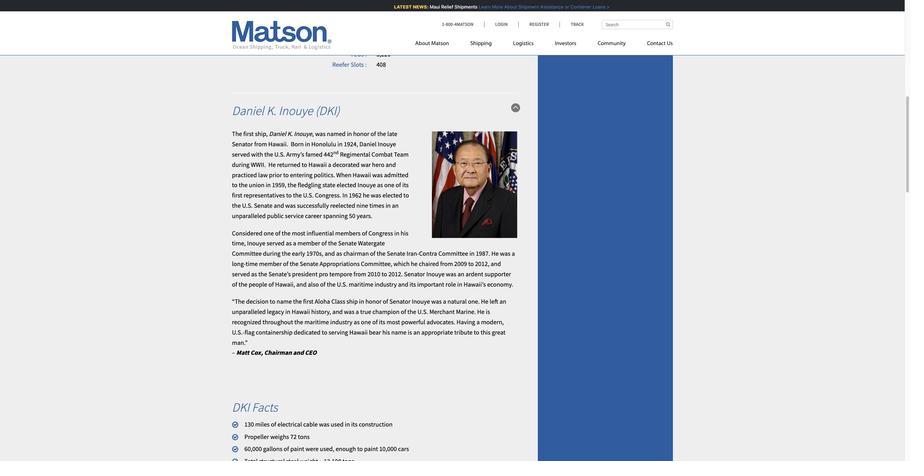 Task type: describe. For each thing, give the bounding box(es) containing it.
2012,
[[475, 260, 489, 268]]

register
[[529, 21, 549, 27]]

of right gallons
[[284, 445, 289, 453]]

as down service
[[286, 239, 292, 248]]

442
[[324, 150, 333, 159]]

"the decision to name the first aloha class ship in honor of senator inouye was a natural one. he left an unparalleled legacy in hawaii history, and was a true champion of the u.s. merchant marine. he is recognized throughout the maritime industry as one of its most powerful advocates. having a modern, u.s.-flag containership dedicated to serving hawaii bear his name is an appropriate tribute to this great man." – matt cox, chairman and ceo
[[232, 298, 506, 357]]

to left the "serving"
[[322, 328, 327, 337]]

u.s. down representatives
[[242, 202, 253, 210]]

one.
[[468, 298, 480, 306]]

ship,
[[255, 130, 268, 138]]

dki
[[232, 400, 249, 416]]

influential
[[307, 229, 334, 237]]

his inside "the decision to name the first aloha class ship in honor of senator inouye was a natural one. he left an unparalleled legacy in hawaii history, and was a true champion of the u.s. merchant marine. he is recognized throughout the maritime industry as one of its most powerful advocates. having a modern, u.s.-flag containership dedicated to serving hawaii bear his name is an appropriate tribute to this great man." – matt cox, chairman and ceo
[[382, 328, 390, 337]]

one inside "the decision to name the first aloha class ship in honor of senator inouye was a natural one. he left an unparalleled legacy in hawaii history, and was a true champion of the u.s. merchant marine. he is recognized throughout the maritime industry as one of its most powerful advocates. having a modern, u.s.-flag containership dedicated to serving hawaii bear his name is an appropriate tribute to this great man." – matt cox, chairman and ceo
[[361, 318, 371, 326]]

of inside , was named in honor of the late senator from hawaii.  born in honolulu in 1924, daniel inouye served with the u.s. army's famed 442
[[371, 130, 376, 138]]

in left the '1987.'
[[469, 250, 475, 258]]

honor inside , was named in honor of the late senator from hawaii.  born in honolulu in 1924, daniel inouye served with the u.s. army's famed 442
[[353, 130, 369, 138]]

1 paint from the left
[[290, 445, 304, 453]]

: inside main engine horsepower : max deadweight (long tons):
[[365, 30, 367, 38]]

hawaii down famed
[[308, 161, 327, 169]]

130 miles of electrical cable was used in its construction
[[244, 420, 393, 429]]

dki facts
[[232, 400, 278, 416]]

in up nd
[[337, 140, 343, 148]]

cable
[[303, 420, 318, 429]]

the inside , was named in honor of the late senator from hawaii.  born in honolulu in 1924, daniel inouye served with the u.s. army's famed 442
[[377, 130, 386, 138]]

he inside regimental combat team during wwii.  he returned to hawaii a decorated war hero and practiced law prior to entering politics. when hawaii was admitted to the union in 1959, the fledgling state elected inouye as one of its first representatives to the u.s. congress. in 1962 he was elected to the u.s. senate and was successfully reelected nine times in an unparalleled public service career spanning 50 years.
[[363, 191, 370, 200]]

a left true
[[356, 308, 359, 316]]

0 vertical spatial is
[[486, 308, 490, 316]]

decision
[[246, 298, 269, 306]]

0 vertical spatial first
[[243, 130, 254, 138]]

recognized
[[232, 318, 261, 326]]

late
[[387, 130, 397, 138]]

4matson
[[454, 21, 474, 27]]

was up times
[[371, 191, 381, 200]]

login
[[495, 21, 508, 27]]

inouye up born on the left of page
[[294, 130, 312, 138]]

to up legacy
[[270, 298, 275, 306]]

early
[[292, 250, 305, 258]]

max
[[289, 40, 300, 48]]

of right miles
[[271, 420, 276, 429]]

tempore
[[329, 270, 352, 278]]

to right enough
[[357, 445, 363, 453]]

the down service
[[282, 229, 291, 237]]

one inside considered one of the most influential members of congress in his time, inouye served as a member of the senate watergate committee during the early 1970s, and as chairman of the senate iran-contra committee in 1987. he was a long-time member of the senate appropriations committee, which he chaired from 2009 to 2012, and served as the senate's president pro tempore from 2010 to 2012. senator inouye was an ardent supporter of the people of hawaii, and also of the u.s. maritime industry and its important role in hawaii's economy.
[[264, 229, 274, 237]]

unparalleled inside "the decision to name the first aloha class ship in honor of senator inouye was a natural one. he left an unparalleled legacy in hawaii history, and was a true champion of the u.s. merchant marine. he is recognized throughout the maritime industry as one of its most powerful advocates. having a modern, u.s.-flag containership dedicated to serving hawaii bear his name is an appropriate tribute to this great man." – matt cox, chairman and ceo
[[232, 308, 266, 316]]

flag
[[245, 328, 255, 337]]

an right left
[[500, 298, 506, 306]]

in right congress
[[394, 229, 399, 237]]

the right 1959,
[[288, 181, 296, 189]]

were
[[306, 445, 319, 453]]

the up people
[[258, 270, 267, 278]]

2010
[[368, 270, 380, 278]]

and down 2012.
[[398, 280, 408, 289]]

of up watergate
[[362, 229, 367, 237]]

long-
[[232, 260, 246, 268]]

(kmh)
[[428, 40, 445, 48]]

learn
[[477, 4, 489, 10]]

800-
[[446, 21, 454, 27]]

industry inside considered one of the most influential members of congress in his time, inouye served as a member of the senate watergate committee during the early 1970s, and as chairman of the senate iran-contra committee in 1987. he was a long-time member of the senate appropriations committee, which he chaired from 2009 to 2012, and served as the senate's president pro tempore from 2010 to 2012. senator inouye was an ardent supporter of the people of hawaii, and also of the u.s. maritime industry and its important role in hawaii's economy.
[[375, 280, 397, 289]]

or
[[563, 4, 568, 10]]

reelected
[[330, 202, 355, 210]]

weighs
[[270, 433, 289, 441]]

chairman
[[264, 349, 292, 357]]

an inside regimental combat team during wwii.  he returned to hawaii a decorated war hero and practiced law prior to entering politics. when hawaii was admitted to the union in 1959, the fledgling state elected inouye as one of its first representatives to the u.s. congress. in 1962 he was elected to the u.s. senate and was successfully reelected nine times in an unparalleled public service career spanning 50 years.
[[392, 202, 399, 210]]

pro
[[319, 270, 328, 278]]

50,794 (dki) 50,981 (kmh) teus :
[[350, 40, 445, 58]]

the up dedicated
[[294, 318, 303, 326]]

1-
[[442, 21, 446, 27]]

of up bear
[[372, 318, 378, 326]]

was down hero
[[372, 171, 383, 179]]

inouye inside , was named in honor of the late senator from hawaii.  born in honolulu in 1924, daniel inouye served with the u.s. army's famed 442
[[378, 140, 396, 148]]

senator inside , was named in honor of the late senator from hawaii.  born in honolulu in 1924, daniel inouye served with the u.s. army's famed 442
[[232, 140, 253, 148]]

the down hawaii,
[[293, 298, 302, 306]]

in left 1959,
[[266, 181, 271, 189]]

(long
[[334, 40, 349, 48]]

news:
[[412, 4, 427, 10]]

of down watergate
[[370, 250, 375, 258]]

a up merchant
[[443, 298, 446, 306]]

u.s. down fledgling
[[303, 191, 314, 200]]

industry inside "the decision to name the first aloha class ship in honor of senator inouye was a natural one. he left an unparalleled legacy in hawaii history, and was a true champion of the u.s. merchant marine. he is recognized throughout the maritime industry as one of its most powerful advocates. having a modern, u.s.-flag containership dedicated to serving hawaii bear his name is an appropriate tribute to this great man." – matt cox, chairman and ceo
[[330, 318, 352, 326]]

(dki) inside 50,794 (dki) 50,981 (kmh) teus :
[[395, 40, 408, 48]]

union
[[249, 181, 264, 189]]

shipments
[[453, 4, 476, 10]]

merchant
[[429, 308, 455, 316]]

1 vertical spatial served
[[267, 239, 285, 248]]

honor inside "the decision to name the first aloha class ship in honor of senator inouye was a natural one. he left an unparalleled legacy in hawaii history, and was a true champion of the u.s. merchant marine. he is recognized throughout the maritime industry as one of its most powerful advocates. having a modern, u.s.-flag containership dedicated to serving hawaii bear his name is an appropriate tribute to this great man." – matt cox, chairman and ceo
[[365, 298, 382, 306]]

: inside 3,220 reefer slots :
[[365, 60, 367, 69]]

in right times
[[386, 202, 391, 210]]

an down powerful
[[413, 328, 420, 337]]

the
[[232, 130, 242, 138]]

to left this on the right
[[474, 328, 479, 337]]

champion
[[373, 308, 400, 316]]

to right prior
[[283, 171, 289, 179]]

was up supporter
[[500, 250, 510, 258]]

hawaii left bear
[[349, 328, 368, 337]]

1-800-4matson link
[[442, 21, 484, 27]]

throughout
[[263, 318, 293, 326]]

an inside considered one of the most influential members of congress in his time, inouye served as a member of the senate watergate committee during the early 1970s, and as chairman of the senate iran-contra committee in 1987. he was a long-time member of the senate appropriations committee, which he chaired from 2009 to 2012, and served as the senate's president pro tempore from 2010 to 2012. senator inouye was an ardent supporter of the people of hawaii, and also of the u.s. maritime industry and its important role in hawaii's economy.
[[458, 270, 464, 278]]

iran-
[[407, 250, 419, 258]]

he left left
[[481, 298, 488, 306]]

was up role
[[446, 270, 456, 278]]

of up champion
[[383, 298, 388, 306]]

a right the '1987.'
[[512, 250, 515, 258]]

a up early
[[293, 239, 296, 248]]

public
[[267, 212, 284, 220]]

deadweight
[[301, 40, 333, 48]]

u.s.-
[[232, 328, 245, 337]]

1987.
[[476, 250, 490, 258]]

60,000
[[244, 445, 262, 453]]

in up 1924,
[[347, 130, 352, 138]]

1 vertical spatial (dki)
[[315, 103, 340, 119]]

most inside considered one of the most influential members of congress in his time, inouye served as a member of the senate watergate committee during the early 1970s, and as chairman of the senate iran-contra committee in 1987. he was a long-time member of the senate appropriations committee, which he chaired from 2009 to 2012, and served as the senate's president pro tempore from 2010 to 2012. senator inouye was an ardent supporter of the people of hawaii, and also of the u.s. maritime industry and its important role in hawaii's economy.
[[292, 229, 305, 237]]

408
[[376, 60, 386, 69]]

most inside "the decision to name the first aloha class ship in honor of senator inouye was a natural one. he left an unparalleled legacy in hawaii history, and was a true champion of the u.s. merchant marine. he is recognized throughout the maritime industry as one of its most powerful advocates. having a modern, u.s.-flag containership dedicated to serving hawaii bear his name is an appropriate tribute to this great man." – matt cox, chairman and ceo
[[387, 318, 400, 326]]

prior
[[269, 171, 282, 179]]

the left people
[[239, 280, 247, 289]]

72
[[290, 433, 297, 441]]

inouye inside "the decision to name the first aloha class ship in honor of senator inouye was a natural one. he left an unparalleled legacy in hawaii history, and was a true champion of the u.s. merchant marine. he is recognized throughout the maritime industry as one of its most powerful advocates. having a modern, u.s.-flag containership dedicated to serving hawaii bear his name is an appropriate tribute to this great man." – matt cox, chairman and ceo
[[412, 298, 430, 306]]

chairman
[[343, 250, 369, 258]]

when
[[336, 171, 351, 179]]

of up senate's
[[283, 260, 288, 268]]

1 horizontal spatial elected
[[383, 191, 402, 200]]

in right born on the left of page
[[305, 140, 310, 148]]

of down "public"
[[275, 229, 280, 237]]

assistance
[[539, 4, 562, 10]]

in right ship at bottom
[[359, 298, 364, 306]]

1 committee from the left
[[232, 250, 262, 258]]

about inside top menu navigation
[[415, 41, 430, 47]]

daniel inside , was named in honor of the late senator from hawaii.  born in honolulu in 1924, daniel inouye served with the u.s. army's famed 442
[[359, 140, 376, 148]]

as up appropriations
[[336, 250, 342, 258]]

also
[[308, 280, 319, 289]]

tribute
[[454, 328, 473, 337]]

in right legacy
[[285, 308, 290, 316]]

practiced law
[[232, 171, 268, 179]]

of right people
[[269, 280, 274, 289]]

blue matson logo with ocean, shipping, truck, rail and logistics written beneath it. image
[[232, 21, 332, 50]]

the up powerful
[[407, 308, 416, 316]]

history,
[[311, 308, 331, 316]]

–
[[232, 349, 235, 357]]

daniel k. inouye (dki)
[[232, 103, 340, 119]]

u.s. inside considered one of the most influential members of congress in his time, inouye served as a member of the senate watergate committee during the early 1970s, and as chairman of the senate iran-contra committee in 1987. he was a long-time member of the senate appropriations committee, which he chaired from 2009 to 2012, and served as the senate's president pro tempore from 2010 to 2012. senator inouye was an ardent supporter of the people of hawaii, and also of the u.s. maritime industry and its important role in hawaii's economy.
[[337, 280, 348, 289]]

during inside regimental combat team during wwii.  he returned to hawaii a decorated war hero and practiced law prior to entering politics. when hawaii was admitted to the union in 1959, the fledgling state elected inouye as one of its first representatives to the u.s. congress. in 1962 he was elected to the u.s. senate and was successfully reelected nine times in an unparalleled public service career spanning 50 years.
[[232, 161, 250, 169]]

with the
[[251, 150, 273, 159]]

legacy
[[267, 308, 284, 316]]

1970s,
[[306, 250, 323, 258]]

and up admitted
[[386, 161, 396, 169]]

time
[[246, 260, 258, 268]]

natural
[[448, 298, 467, 306]]

its inside regimental combat team during wwii.  he returned to hawaii a decorated war hero and practiced law prior to entering politics. when hawaii was admitted to the union in 1959, the fledgling state elected inouye as one of its first representatives to the u.s. congress. in 1962 he was elected to the u.s. senate and was successfully reelected nine times in an unparalleled public service career spanning 50 years.
[[402, 181, 409, 189]]

shipping link
[[460, 37, 502, 52]]

of right also
[[320, 280, 325, 289]]

to down practiced law
[[232, 181, 238, 189]]

senate up president
[[300, 260, 318, 268]]

hawaii's
[[464, 280, 486, 289]]

appropriate
[[421, 328, 453, 337]]

and down president
[[296, 280, 307, 289]]

served inside , was named in honor of the late senator from hawaii.  born in honolulu in 1924, daniel inouye served with the u.s. army's famed 442
[[232, 150, 250, 159]]

as down 'time'
[[251, 270, 257, 278]]

the down early
[[290, 260, 299, 268]]

its inside "the decision to name the first aloha class ship in honor of senator inouye was a natural one. he left an unparalleled legacy in hawaii history, and was a true champion of the u.s. merchant marine. he is recognized throughout the maritime industry as one of its most powerful advocates. having a modern, u.s.-flag containership dedicated to serving hawaii bear his name is an appropriate tribute to this great man." – matt cox, chairman and ceo
[[379, 318, 385, 326]]

hawaii left history,
[[292, 308, 310, 316]]

was up service
[[285, 202, 296, 210]]

about matson
[[415, 41, 449, 47]]

combat
[[372, 150, 393, 159]]

first inside regimental combat team during wwii.  he returned to hawaii a decorated war hero and practiced law prior to entering politics. when hawaii was admitted to the union in 1959, the fledgling state elected inouye as one of its first representatives to the u.s. congress. in 1962 he was elected to the u.s. senate and was successfully reelected nine times in an unparalleled public service career spanning 50 years.
[[232, 191, 242, 200]]

and down 'class'
[[332, 308, 343, 316]]

of up powerful
[[401, 308, 406, 316]]

marine.
[[456, 308, 476, 316]]

search image
[[666, 22, 670, 27]]

was left "used" on the left of the page
[[319, 420, 329, 429]]

and up appropriations
[[325, 250, 335, 258]]

he inside considered one of the most influential members of congress in his time, inouye served as a member of the senate watergate committee during the early 1970s, and as chairman of the senate iran-contra committee in 1987. he was a long-time member of the senate appropriations committee, which he chaired from 2009 to 2012, and served as the senate's president pro tempore from 2010 to 2012. senator inouye was an ardent supporter of the people of hawaii, and also of the u.s. maritime industry and its important role in hawaii's economy.
[[411, 260, 418, 268]]

logistics
[[513, 41, 534, 47]]

during inside considered one of the most influential members of congress in his time, inouye served as a member of the senate watergate committee during the early 1970s, and as chairman of the senate iran-contra committee in 1987. he was a long-time member of the senate appropriations committee, which he chaired from 2009 to 2012, and served as the senate's president pro tempore from 2010 to 2012. senator inouye was an ardent supporter of the people of hawaii, and also of the u.s. maritime industry and its important role in hawaii's economy.
[[263, 250, 281, 258]]

length :
[[345, 9, 367, 17]]

to down 1959,
[[286, 191, 292, 200]]

latest
[[393, 4, 410, 10]]

the down pro
[[327, 280, 336, 289]]

inouye up important
[[426, 270, 445, 278]]

senate inside regimental combat team during wwii.  he returned to hawaii a decorated war hero and practiced law prior to entering politics. when hawaii was admitted to the union in 1959, the fledgling state elected inouye as one of its first representatives to the u.s. congress. in 1962 he was elected to the u.s. senate and was successfully reelected nine times in an unparalleled public service career spanning 50 years.
[[254, 202, 272, 210]]

chaired
[[419, 260, 439, 268]]

and up supporter
[[491, 260, 501, 268]]



Task type: locate. For each thing, give the bounding box(es) containing it.
the left late
[[377, 130, 386, 138]]

1 horizontal spatial maritime
[[349, 280, 373, 289]]

he
[[363, 191, 370, 200], [411, 260, 418, 268]]

one down true
[[361, 318, 371, 326]]

1 horizontal spatial he
[[411, 260, 418, 268]]

shipping
[[470, 41, 492, 47]]

None search field
[[602, 20, 673, 29]]

senator inside "the decision to name the first aloha class ship in honor of senator inouye was a natural one. he left an unparalleled legacy in hawaii history, and was a true champion of the u.s. merchant marine. he is recognized throughout the maritime industry as one of its most powerful advocates. having a modern, u.s.-flag containership dedicated to serving hawaii bear his name is an appropriate tribute to this great man." – matt cox, chairman and ceo
[[389, 298, 410, 306]]

more
[[491, 4, 502, 10]]

0 horizontal spatial paint
[[290, 445, 304, 453]]

0 horizontal spatial first
[[232, 191, 242, 200]]

0 vertical spatial about
[[503, 4, 516, 10]]

aloha
[[315, 298, 330, 306]]

and up "public"
[[274, 202, 284, 210]]

inouye down considered
[[247, 239, 265, 248]]

dedicated
[[294, 328, 320, 337]]

most down champion
[[387, 318, 400, 326]]

1 vertical spatial about
[[415, 41, 430, 47]]

electrical
[[277, 420, 302, 429]]

3,220
[[376, 50, 391, 58]]

container
[[569, 4, 590, 10]]

this
[[481, 328, 491, 337]]

cars
[[398, 445, 409, 453]]

0 vertical spatial senator
[[232, 140, 253, 148]]

honolulu
[[311, 140, 336, 148]]

1 horizontal spatial first
[[243, 130, 254, 138]]

0 horizontal spatial elected
[[337, 181, 356, 189]]

0 vertical spatial served
[[232, 150, 250, 159]]

unparalleled up considered
[[232, 212, 266, 220]]

0 horizontal spatial member
[[259, 260, 282, 268]]

1 vertical spatial one
[[264, 229, 274, 237]]

2 unparalleled from the top
[[232, 308, 266, 316]]

1 : from the top
[[365, 9, 367, 17]]

he right the '1987.'
[[491, 250, 499, 258]]

in
[[342, 191, 348, 200]]

ceo
[[305, 349, 317, 357]]

time,
[[232, 239, 246, 248]]

as down ship at bottom
[[354, 318, 360, 326]]

main
[[297, 30, 310, 38]]

contra
[[419, 250, 437, 258]]

from left 2010 at the left bottom
[[354, 270, 366, 278]]

1 vertical spatial first
[[232, 191, 242, 200]]

served down the
[[232, 150, 250, 159]]

1 unparalleled from the top
[[232, 212, 266, 220]]

1 vertical spatial unparalleled
[[232, 308, 266, 316]]

famed
[[306, 150, 323, 159]]

is down powerful
[[408, 328, 412, 337]]

of down influential
[[321, 239, 327, 248]]

0 vertical spatial during
[[232, 161, 250, 169]]

regimental
[[340, 150, 370, 159]]

0 horizontal spatial one
[[264, 229, 274, 237]]

0 vertical spatial name
[[277, 298, 292, 306]]

inouye up combat
[[378, 140, 396, 148]]

1 horizontal spatial most
[[387, 318, 400, 326]]

true
[[360, 308, 371, 316]]

modern,
[[481, 318, 504, 326]]

2 horizontal spatial one
[[384, 181, 394, 189]]

0 horizontal spatial (dki)
[[315, 103, 340, 119]]

register link
[[518, 21, 560, 27]]

854′
[[376, 9, 388, 17]]

he down one.
[[477, 308, 485, 316]]

1 horizontal spatial about
[[503, 4, 516, 10]]

senate down members
[[338, 239, 357, 248]]

contact us
[[647, 41, 673, 47]]

1 vertical spatial most
[[387, 318, 400, 326]]

1 vertical spatial name
[[391, 328, 407, 337]]

0 horizontal spatial daniel
[[232, 103, 264, 119]]

war
[[361, 161, 371, 169]]

0 vertical spatial unparalleled
[[232, 212, 266, 220]]

during
[[232, 161, 250, 169], [263, 250, 281, 258]]

0 vertical spatial most
[[292, 229, 305, 237]]

as down hero
[[377, 181, 383, 189]]

1 horizontal spatial daniel
[[269, 130, 286, 138]]

to right 2010 at the left bottom
[[382, 270, 387, 278]]

: inside 50,794 (dki) 50,981 (kmh) teus :
[[365, 50, 367, 58]]

2 horizontal spatial from
[[440, 260, 453, 268]]

its down champion
[[379, 318, 385, 326]]

maritime down 2010 at the left bottom
[[349, 280, 373, 289]]

1 horizontal spatial (dki)
[[395, 40, 408, 48]]

from left 2009
[[440, 260, 453, 268]]

elected up times
[[383, 191, 402, 200]]

returned
[[277, 161, 300, 169]]

1 horizontal spatial from
[[354, 270, 366, 278]]

1 vertical spatial industry
[[330, 318, 352, 326]]

industry up the "serving"
[[330, 318, 352, 326]]

one down "public"
[[264, 229, 274, 237]]

was down ship at bottom
[[344, 308, 354, 316]]

1 horizontal spatial name
[[391, 328, 407, 337]]

matt
[[236, 349, 249, 357]]

logistics link
[[502, 37, 544, 52]]

his inside considered one of the most influential members of congress in his time, inouye served as a member of the senate watergate committee during the early 1970s, and as chairman of the senate iran-contra committee in 1987. he was a long-time member of the senate appropriations committee, which he chaired from 2009 to 2012, and served as the senate's president pro tempore from 2010 to 2012. senator inouye was an ardent supporter of the people of hawaii, and also of the u.s. maritime industry and its important role in hawaii's economy.
[[401, 229, 408, 237]]

inouye up 1962
[[358, 181, 376, 189]]

and left ceo
[[293, 349, 304, 357]]

nine
[[356, 202, 368, 210]]

name up legacy
[[277, 298, 292, 306]]

appropriations
[[320, 260, 360, 268]]

tons):
[[351, 40, 367, 48]]

senator down the
[[232, 140, 253, 148]]

0 vertical spatial his
[[401, 229, 408, 237]]

and
[[386, 161, 396, 169], [274, 202, 284, 210], [325, 250, 335, 258], [491, 260, 501, 268], [296, 280, 307, 289], [398, 280, 408, 289], [332, 308, 343, 316], [293, 349, 304, 357]]

its left important
[[410, 280, 416, 289]]

was
[[315, 130, 326, 138], [372, 171, 383, 179], [371, 191, 381, 200], [285, 202, 296, 210], [500, 250, 510, 258], [446, 270, 456, 278], [431, 298, 442, 306], [344, 308, 354, 316], [319, 420, 329, 429]]

watergate
[[358, 239, 385, 248]]

1 horizontal spatial paint
[[364, 445, 378, 453]]

role
[[446, 280, 456, 289]]

maritime inside considered one of the most influential members of congress in his time, inouye served as a member of the senate watergate committee during the early 1970s, and as chairman of the senate iran-contra committee in 1987. he was a long-time member of the senate appropriations committee, which he chaired from 2009 to 2012, and served as the senate's president pro tempore from 2010 to 2012. senator inouye was an ardent supporter of the people of hawaii, and also of the u.s. maritime industry and its important role in hawaii's economy.
[[349, 280, 373, 289]]

the up considered
[[232, 202, 241, 210]]

served
[[232, 150, 250, 159], [267, 239, 285, 248], [232, 270, 250, 278]]

committee up 'time'
[[232, 250, 262, 258]]

during up practiced law
[[232, 161, 250, 169]]

hero
[[372, 161, 384, 169]]

1 vertical spatial during
[[263, 250, 281, 258]]

in right role
[[457, 280, 462, 289]]

tons
[[298, 433, 310, 441]]

0 vertical spatial from
[[254, 140, 267, 148]]

used,
[[320, 445, 334, 453]]

4 : from the top
[[365, 60, 367, 69]]

paint left 10,000
[[364, 445, 378, 453]]

investors link
[[544, 37, 587, 52]]

a right having
[[477, 318, 480, 326]]

0 horizontal spatial he
[[363, 191, 370, 200]]

decorated
[[333, 161, 360, 169]]

1 horizontal spatial during
[[263, 250, 281, 258]]

committee up 2009
[[438, 250, 468, 258]]

admitted
[[384, 171, 408, 179]]

top menu navigation
[[415, 37, 673, 52]]

senator inside considered one of the most influential members of congress in his time, inouye served as a member of the senate watergate committee during the early 1970s, and as chairman of the senate iran-contra committee in 1987. he was a long-time member of the senate appropriations committee, which he chaired from 2009 to 2012, and served as the senate's president pro tempore from 2010 to 2012. senator inouye was an ardent supporter of the people of hawaii, and also of the u.s. maritime industry and its important role in hawaii's economy.
[[404, 270, 425, 278]]

having
[[457, 318, 475, 326]]

first down practiced law
[[232, 191, 242, 200]]

1 vertical spatial honor
[[365, 298, 382, 306]]

2 horizontal spatial first
[[303, 298, 314, 306]]

its right "used" on the left of the page
[[351, 420, 358, 429]]

us
[[667, 41, 673, 47]]

served down "public"
[[267, 239, 285, 248]]

committee
[[232, 250, 262, 258], [438, 250, 468, 258]]

0 horizontal spatial most
[[292, 229, 305, 237]]

0 vertical spatial daniel
[[232, 103, 264, 119]]

0 vertical spatial k.
[[267, 103, 276, 119]]

its inside considered one of the most influential members of congress in his time, inouye served as a member of the senate watergate committee during the early 1970s, and as chairman of the senate iran-contra committee in 1987. he was a long-time member of the senate appropriations committee, which he chaired from 2009 to 2012, and served as the senate's president pro tempore from 2010 to 2012. senator inouye was an ardent supporter of the people of hawaii, and also of the u.s. maritime industry and its important role in hawaii's economy.
[[410, 280, 416, 289]]

2 vertical spatial daniel
[[359, 140, 376, 148]]

fledgling
[[298, 181, 321, 189]]

contact us link
[[636, 37, 673, 52]]

0 horizontal spatial name
[[277, 298, 292, 306]]

1 horizontal spatial committee
[[438, 250, 468, 258]]

ship
[[347, 298, 358, 306]]

one
[[384, 181, 394, 189], [264, 229, 274, 237], [361, 318, 371, 326]]

2 vertical spatial from
[[354, 270, 366, 278]]

career
[[305, 212, 322, 220]]

first left the aloha
[[303, 298, 314, 306]]

0 vertical spatial elected
[[337, 181, 356, 189]]

was inside , was named in honor of the late senator from hawaii.  born in honolulu in 1924, daniel inouye served with the u.s. army's famed 442
[[315, 130, 326, 138]]

economy.
[[487, 280, 513, 289]]

loans
[[591, 4, 604, 10]]

committee,
[[361, 260, 392, 268]]

of up the "the
[[232, 280, 237, 289]]

about matson link
[[415, 37, 460, 52]]

0 horizontal spatial k.
[[267, 103, 276, 119]]

2009
[[454, 260, 467, 268]]

the first ship, daniel k. inouye
[[232, 130, 312, 138]]

1 horizontal spatial his
[[401, 229, 408, 237]]

member up senate's
[[259, 260, 282, 268]]

serving
[[329, 328, 348, 337]]

from
[[254, 140, 267, 148], [440, 260, 453, 268], [354, 270, 366, 278]]

2 horizontal spatial daniel
[[359, 140, 376, 148]]

1 horizontal spatial is
[[486, 308, 490, 316]]

in right "used" on the left of the page
[[345, 420, 350, 429]]

0 vertical spatial maritime
[[349, 280, 373, 289]]

unparalleled inside regimental combat team during wwii.  he returned to hawaii a decorated war hero and practiced law prior to entering politics. when hawaii was admitted to the union in 1959, the fledgling state elected inouye as one of its first representatives to the u.s. congress. in 1962 he was elected to the u.s. senate and was successfully reelected nine times in an unparalleled public service career spanning 50 years.
[[232, 212, 266, 220]]

to right 2009
[[468, 260, 474, 268]]

3 : from the top
[[365, 50, 367, 58]]

backtop image
[[511, 104, 520, 112]]

1 vertical spatial elected
[[383, 191, 402, 200]]

1 vertical spatial senator
[[404, 270, 425, 278]]

the up committee,
[[377, 250, 386, 258]]

0 horizontal spatial from
[[254, 140, 267, 148]]

1 horizontal spatial k.
[[287, 130, 293, 138]]

daniel up regimental
[[359, 140, 376, 148]]

inouye
[[279, 103, 313, 119], [294, 130, 312, 138], [378, 140, 396, 148], [358, 181, 376, 189], [247, 239, 265, 248], [426, 270, 445, 278], [412, 298, 430, 306]]

1 vertical spatial he
[[411, 260, 418, 268]]

containership
[[256, 328, 293, 337]]

propeller
[[244, 433, 269, 441]]

1 vertical spatial his
[[382, 328, 390, 337]]

1 vertical spatial is
[[408, 328, 412, 337]]

0 vertical spatial (dki)
[[395, 40, 408, 48]]

he inside regimental combat team during wwii.  he returned to hawaii a decorated war hero and practiced law prior to entering politics. when hawaii was admitted to the union in 1959, the fledgling state elected inouye as one of its first representatives to the u.s. congress. in 1962 he was elected to the u.s. senate and was successfully reelected nine times in an unparalleled public service career spanning 50 years.
[[268, 161, 276, 169]]

u.s. inside "the decision to name the first aloha class ship in honor of senator inouye was a natural one. he left an unparalleled legacy in hawaii history, and was a true champion of the u.s. merchant marine. he is recognized throughout the maritime industry as one of its most powerful advocates. having a modern, u.s.-flag containership dedicated to serving hawaii bear his name is an appropriate tribute to this great man." – matt cox, chairman and ceo
[[418, 308, 428, 316]]

during up senate's
[[263, 250, 281, 258]]

u.s. down 'tempore'
[[337, 280, 348, 289]]

0 vertical spatial he
[[363, 191, 370, 200]]

2 : from the top
[[365, 30, 367, 38]]

0 horizontal spatial about
[[415, 41, 430, 47]]

maritime inside "the decision to name the first aloha class ship in honor of senator inouye was a natural one. he left an unparalleled legacy in hawaii history, and was a true champion of the u.s. merchant marine. he is recognized throughout the maritime industry as one of its most powerful advocates. having a modern, u.s.-flag containership dedicated to serving hawaii bear his name is an appropriate tribute to this great man." – matt cox, chairman and ceo
[[304, 318, 329, 326]]

2 paint from the left
[[364, 445, 378, 453]]

2 vertical spatial one
[[361, 318, 371, 326]]

0 vertical spatial member
[[298, 239, 320, 248]]

of down admitted
[[396, 181, 401, 189]]

track link
[[560, 21, 584, 27]]

a down the 442 at the top left of page
[[328, 161, 331, 169]]

elected
[[337, 181, 356, 189], [383, 191, 402, 200]]

horsepower
[[331, 30, 364, 38]]

1 vertical spatial from
[[440, 260, 453, 268]]

first inside "the decision to name the first aloha class ship in honor of senator inouye was a natural one. he left an unparalleled legacy in hawaii history, and was a true champion of the u.s. merchant marine. he is recognized throughout the maritime industry as one of its most powerful advocates. having a modern, u.s.-flag containership dedicated to serving hawaii bear his name is an appropriate tribute to this great man." – matt cox, chairman and ceo
[[303, 298, 314, 306]]

an down 2009
[[458, 270, 464, 278]]

0 horizontal spatial maritime
[[304, 318, 329, 326]]

>
[[605, 4, 608, 10]]

senate up which
[[387, 250, 405, 258]]

served down long-
[[232, 270, 250, 278]]

0 vertical spatial one
[[384, 181, 394, 189]]

the down fledgling
[[293, 191, 302, 200]]

2 vertical spatial served
[[232, 270, 250, 278]]

he up the nine
[[363, 191, 370, 200]]

the left early
[[282, 250, 291, 258]]

1 horizontal spatial industry
[[375, 280, 397, 289]]

1959,
[[272, 181, 286, 189]]

0 horizontal spatial his
[[382, 328, 390, 337]]

daniel
[[232, 103, 264, 119], [269, 130, 286, 138], [359, 140, 376, 148]]

0 vertical spatial honor
[[353, 130, 369, 138]]

3,220 reefer slots :
[[332, 50, 391, 69]]

community link
[[587, 37, 636, 52]]

1 vertical spatial maritime
[[304, 318, 329, 326]]

1 horizontal spatial one
[[361, 318, 371, 326]]

from inside , was named in honor of the late senator from hawaii.  born in honolulu in 1924, daniel inouye served with the u.s. army's famed 442
[[254, 140, 267, 148]]

senate's
[[268, 270, 291, 278]]

1 horizontal spatial member
[[298, 239, 320, 248]]

he inside considered one of the most influential members of congress in his time, inouye served as a member of the senate watergate committee during the early 1970s, and as chairman of the senate iran-contra committee in 1987. he was a long-time member of the senate appropriations committee, which he chaired from 2009 to 2012, and served as the senate's president pro tempore from 2010 to 2012. senator inouye was an ardent supporter of the people of hawaii, and also of the u.s. maritime industry and its important role in hawaii's economy.
[[491, 250, 499, 258]]

1 vertical spatial member
[[259, 260, 282, 268]]

Search search field
[[602, 20, 673, 29]]

about left "matson"
[[415, 41, 430, 47]]

the down influential
[[328, 239, 337, 248]]

(dki) up named
[[315, 103, 340, 119]]

to up entering
[[302, 161, 307, 169]]

u.s. inside , was named in honor of the late senator from hawaii.  born in honolulu in 1924, daniel inouye served with the u.s. army's famed 442
[[274, 150, 285, 159]]

as inside regimental combat team during wwii.  he returned to hawaii a decorated war hero and practiced law prior to entering politics. when hawaii was admitted to the union in 1959, the fledgling state elected inouye as one of its first representatives to the u.s. congress. in 1962 he was elected to the u.s. senate and was successfully reelected nine times in an unparalleled public service career spanning 50 years.
[[377, 181, 383, 189]]

as inside "the decision to name the first aloha class ship in honor of senator inouye was a natural one. he left an unparalleled legacy in hawaii history, and was a true champion of the u.s. merchant marine. he is recognized throughout the maritime industry as one of its most powerful advocates. having a modern, u.s.-flag containership dedicated to serving hawaii bear his name is an appropriate tribute to this great man." – matt cox, chairman and ceo
[[354, 318, 360, 326]]

to
[[302, 161, 307, 169], [283, 171, 289, 179], [232, 181, 238, 189], [286, 191, 292, 200], [403, 191, 409, 200], [468, 260, 474, 268], [382, 270, 387, 278], [270, 298, 275, 306], [322, 328, 327, 337], [474, 328, 479, 337], [357, 445, 363, 453]]

2 vertical spatial senator
[[389, 298, 410, 306]]

honor up 1924,
[[353, 130, 369, 138]]

relief
[[440, 4, 452, 10]]

0 horizontal spatial committee
[[232, 250, 262, 258]]

0 horizontal spatial industry
[[330, 318, 352, 326]]

of inside regimental combat team during wwii.  he returned to hawaii a decorated war hero and practiced law prior to entering politics. when hawaii was admitted to the union in 1959, the fledgling state elected inouye as one of its first representatives to the u.s. congress. in 1962 he was elected to the u.s. senate and was successfully reelected nine times in an unparalleled public service career spanning 50 years.
[[396, 181, 401, 189]]

the down practiced law
[[239, 181, 248, 189]]

0 vertical spatial industry
[[375, 280, 397, 289]]

investors
[[555, 41, 576, 47]]

inouye inside regimental combat team during wwii.  he returned to hawaii a decorated war hero and practiced law prior to entering politics. when hawaii was admitted to the union in 1959, the fledgling state elected inouye as one of its first representatives to the u.s. congress. in 1962 he was elected to the u.s. senate and was successfully reelected nine times in an unparalleled public service career spanning 50 years.
[[358, 181, 376, 189]]

hawaii,
[[275, 280, 295, 289]]

inouye up , at the top of the page
[[279, 103, 313, 119]]

2 committee from the left
[[438, 250, 468, 258]]

2 vertical spatial first
[[303, 298, 314, 306]]

1 vertical spatial daniel
[[269, 130, 286, 138]]

daniel up the
[[232, 103, 264, 119]]

was up merchant
[[431, 298, 442, 306]]

of left late
[[371, 130, 376, 138]]

a inside regimental combat team during wwii.  he returned to hawaii a decorated war hero and practiced law prior to entering politics. when hawaii was admitted to the union in 1959, the fledgling state elected inouye as one of its first representatives to the u.s. congress. in 1962 he was elected to the u.s. senate and was successfully reelected nine times in an unparalleled public service career spanning 50 years.
[[328, 161, 331, 169]]

k. up born on the left of page
[[287, 130, 293, 138]]

(dki)
[[395, 40, 408, 48], [315, 103, 340, 119]]

0 horizontal spatial during
[[232, 161, 250, 169]]

one inside regimental combat team during wwii.  he returned to hawaii a decorated war hero and practiced law prior to entering politics. when hawaii was admitted to the union in 1959, the fledgling state elected inouye as one of its first representatives to the u.s. congress. in 1962 he was elected to the u.s. senate and was successfully reelected nine times in an unparalleled public service career spanning 50 years.
[[384, 181, 394, 189]]

senator up champion
[[389, 298, 410, 306]]

is up the modern,
[[486, 308, 490, 316]]

hawaii down war
[[353, 171, 371, 179]]

u.s.
[[274, 150, 285, 159], [303, 191, 314, 200], [242, 202, 253, 210], [337, 280, 348, 289], [418, 308, 428, 316]]

considered
[[232, 229, 262, 237]]

to down admitted
[[403, 191, 409, 200]]

0 horizontal spatial is
[[408, 328, 412, 337]]

1 vertical spatial k.
[[287, 130, 293, 138]]

regimental combat team during wwii.  he returned to hawaii a decorated war hero and practiced law prior to entering politics. when hawaii was admitted to the union in 1959, the fledgling state elected inouye as one of its first representatives to the u.s. congress. in 1962 he was elected to the u.s. senate and was successfully reelected nine times in an unparalleled public service career spanning 50 years.
[[232, 150, 409, 220]]

"the
[[232, 298, 245, 306]]



Task type: vqa. For each thing, say whether or not it's contained in the screenshot.
roll-
no



